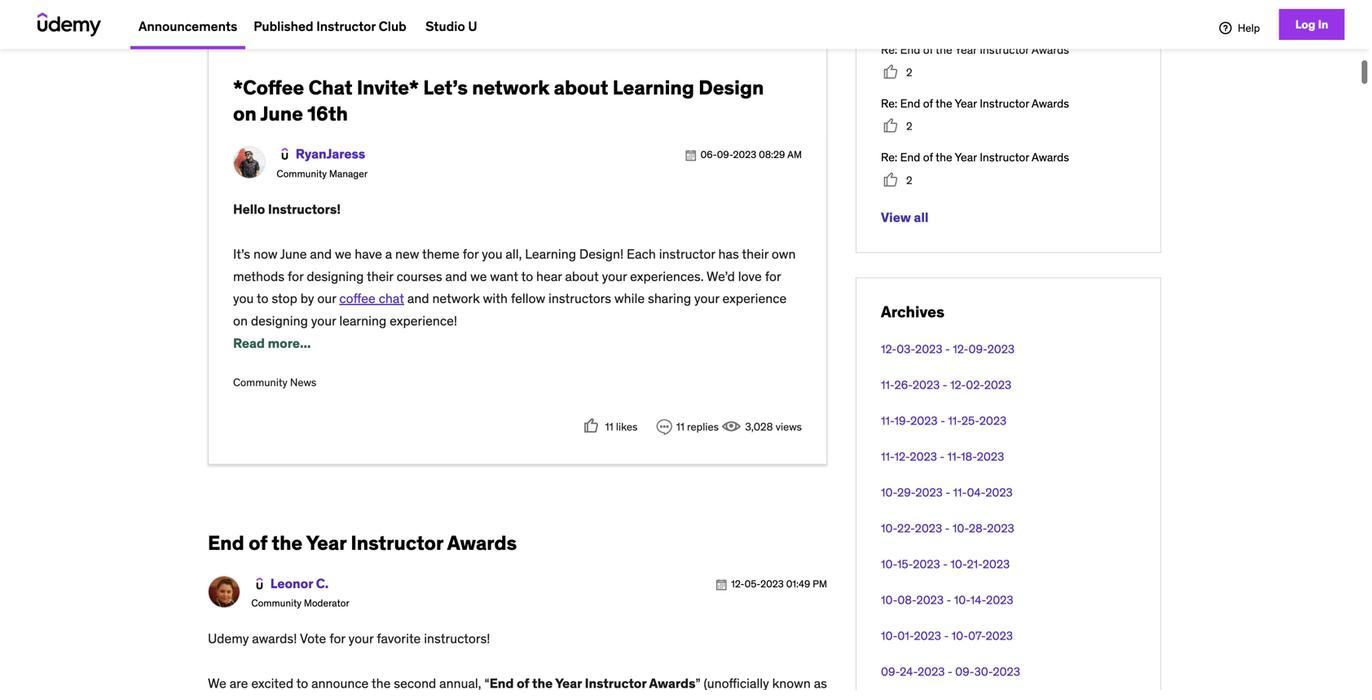 Task type: describe. For each thing, give the bounding box(es) containing it.
news
[[290, 376, 317, 389]]

views
[[776, 420, 802, 434]]

09- down '07-' at the bottom of the page
[[956, 665, 975, 679]]

25-
[[962, 414, 980, 428]]

community for of
[[251, 597, 302, 610]]

the for first re: end of the year instructor awards link from the bottom
[[936, 150, 953, 165]]

likes
[[616, 420, 638, 434]]

2 re: end of the year instructor awards link from the top
[[881, 96, 1070, 111]]

12- up 26-
[[881, 342, 897, 357]]

‎12-05-2023 01:49 pm
[[731, 578, 828, 591]]

0 horizontal spatial to
[[257, 290, 269, 307]]

11- up 11-12-2023 - 11-18-2023 link
[[881, 414, 895, 428]]

1 horizontal spatial you
[[482, 246, 503, 262]]

10-22-2023 - 10-28-2023
[[881, 521, 1015, 536]]

11 replies
[[676, 420, 719, 434]]

3 re: from the top
[[881, 150, 898, 165]]

want
[[490, 268, 519, 285]]

- for 02-
[[943, 378, 948, 392]]

18-
[[961, 449, 977, 464]]

read more... link
[[233, 335, 311, 352]]

about inside it's now june and we have a new theme for you all, learning design! each instructor has their own methods for designing their courses and we want to hear about your experiences. we'd love for you to stop by our
[[565, 268, 599, 285]]

1 vertical spatial and
[[446, 268, 467, 285]]

network inside *coffee chat invite* let's network about learning design on june 16th
[[472, 75, 550, 100]]

1 vertical spatial we
[[470, 268, 487, 285]]

sharing
[[648, 290, 691, 307]]

1 re: end of the year instructor awards link from the top
[[881, 42, 1070, 57]]

our
[[317, 290, 336, 307]]

u
[[468, 18, 477, 35]]

list containing 12-03-2023 - 12-09-2023
[[881, 331, 1137, 691]]

experience
[[723, 290, 787, 307]]

12-03-2023 - 12-09-2023 link
[[881, 342, 1015, 357]]

published
[[254, 18, 314, 35]]

‎06-09-2023 08:29 am
[[701, 148, 802, 161]]

09- left the 08:29
[[717, 148, 733, 161]]

- for 07-
[[944, 629, 949, 644]]

*coffee
[[233, 75, 304, 100]]

on inside *coffee chat invite* let's network about learning design on june 16th
[[233, 102, 257, 126]]

june inside it's now june and we have a new theme for you all, learning design! each instructor has their own methods for designing their courses and we want to hear about your experiences. we'd love for you to stop by our
[[280, 246, 307, 262]]

archives
[[881, 302, 945, 321]]

moderator
[[304, 597, 350, 610]]

08-
[[898, 593, 917, 608]]

community for chat
[[277, 167, 327, 180]]

it's now june and we have a new theme for you all, learning design! each instructor has their own methods for designing their courses and we want to hear about your experiences. we'd love for you to stop by our
[[233, 246, 796, 307]]

while
[[615, 290, 645, 307]]

manager
[[329, 167, 368, 180]]

11 for replies
[[676, 420, 685, 434]]

ryanjaress image
[[233, 146, 266, 179]]

a
[[385, 246, 392, 262]]

05-
[[745, 578, 761, 591]]

2 2 from the top
[[907, 120, 913, 133]]

c.
[[316, 575, 329, 592]]

with
[[483, 290, 508, 307]]

11-19-2023 - 11-25-2023 link
[[881, 414, 1007, 428]]

‎06-
[[701, 148, 717, 161]]

3 2 from the top
[[907, 174, 913, 187]]

10-29-2023 - 11-04-2023 link
[[881, 485, 1013, 500]]

‎12-
[[731, 578, 745, 591]]

07-
[[969, 629, 986, 644]]

- for 21-
[[943, 557, 948, 572]]

- for 09-
[[946, 342, 951, 357]]

am
[[788, 148, 802, 161]]

11-26-2023 - 12-02-2023
[[881, 378, 1012, 392]]

hello
[[233, 201, 265, 218]]

leonor c. link
[[270, 575, 329, 592]]

community news link
[[233, 375, 317, 390]]

10-08-2023 - 10-14-2023
[[881, 593, 1014, 608]]

21-
[[967, 557, 983, 572]]

chat
[[309, 75, 353, 100]]

vote
[[300, 631, 326, 647]]

- for 25-
[[941, 414, 946, 428]]

1 horizontal spatial to
[[521, 268, 533, 285]]

about inside *coffee chat invite* let's network about learning design on june 16th
[[554, 75, 609, 100]]

the for third re: end of the year instructor awards link from the bottom
[[936, 42, 953, 57]]

for right theme
[[463, 246, 479, 262]]

11-12-2023 - 11-18-2023
[[881, 449, 1005, 464]]

your left favorite
[[349, 631, 374, 647]]

11-19-2023 - 11-25-2023
[[881, 414, 1007, 428]]

theme
[[422, 246, 460, 262]]

30-
[[975, 665, 993, 679]]

log in link
[[1280, 9, 1345, 40]]

coffee chat link
[[340, 290, 404, 307]]

11- down 18- at the bottom of page
[[954, 485, 967, 500]]

3,028
[[745, 420, 773, 434]]

experiences.
[[630, 268, 704, 285]]

each
[[627, 246, 656, 262]]

02-
[[966, 378, 985, 392]]

for up 'stop'
[[288, 268, 304, 285]]

the for second re: end of the year instructor awards link from the top of the page
[[936, 96, 953, 111]]

methods
[[233, 268, 285, 285]]

0 vertical spatial their
[[742, 246, 769, 262]]

leonor c. image
[[208, 576, 241, 609]]

10-22-2023 - 10-28-2023 link
[[881, 521, 1015, 536]]

09-24-2023 - 09-30-2023 link
[[881, 665, 1021, 679]]

ryanjaress link
[[296, 146, 366, 162]]

12- up 02-
[[953, 342, 969, 357]]

instructors!
[[268, 201, 341, 218]]

log
[[1296, 17, 1316, 32]]

replies
[[687, 420, 719, 434]]

09- up 02-
[[969, 342, 988, 357]]

designing inside it's now june and we have a new theme for you all, learning design! each instructor has their own methods for designing their courses and we want to hear about your experiences. we'd love for you to stop by our
[[307, 268, 364, 285]]

design
[[699, 75, 764, 100]]

28-
[[969, 521, 988, 536]]

june inside *coffee chat invite* let's network about learning design on june 16th
[[260, 102, 303, 126]]

10-01-2023 - 10-07-2023
[[881, 629, 1013, 644]]

announcements link
[[130, 4, 246, 49]]

favorite
[[377, 631, 421, 647]]

- for 30-
[[948, 665, 953, 679]]

2 re: from the top
[[881, 96, 898, 111]]

courses
[[397, 268, 442, 285]]

chat
[[379, 290, 404, 307]]

09- down 01-
[[881, 665, 900, 679]]

3,028 views
[[745, 420, 802, 434]]

re: end of the year instructor awards for second re: end of the year instructor awards link from the top of the page
[[881, 96, 1070, 111]]

and network with fellow instructors while sharing your experience on designing your learning experience!
[[233, 290, 787, 329]]

11 likes
[[605, 420, 638, 434]]

log in
[[1296, 17, 1329, 32]]

and inside and network with fellow instructors while sharing your experience on designing your learning experience!
[[408, 290, 429, 307]]

read more...
[[233, 335, 311, 352]]

11- up 10-29-2023 - 11-04-2023 link
[[948, 449, 961, 464]]

29-
[[898, 485, 916, 500]]



Task type: locate. For each thing, give the bounding box(es) containing it.
-
[[946, 342, 951, 357], [943, 378, 948, 392], [941, 414, 946, 428], [940, 449, 945, 464], [946, 485, 951, 500], [945, 521, 950, 536], [943, 557, 948, 572], [947, 593, 952, 608], [944, 629, 949, 644], [948, 665, 953, 679]]

01-
[[898, 629, 914, 644]]

designing down 'stop'
[[251, 313, 308, 329]]

0 vertical spatial you
[[482, 246, 503, 262]]

end
[[901, 42, 921, 57], [901, 96, 921, 111], [901, 150, 921, 165], [208, 531, 244, 556]]

1 11 from the left
[[605, 420, 614, 434]]

0 vertical spatial 2
[[907, 66, 913, 79]]

help link
[[1218, 21, 1261, 35]]

instructors!
[[424, 631, 490, 647]]

12- down 19-
[[895, 449, 910, 464]]

1 vertical spatial you
[[233, 290, 254, 307]]

2 re: end of the year instructor awards from the top
[[881, 96, 1070, 111]]

about
[[554, 75, 609, 100], [565, 268, 599, 285]]

12- down the 12-03-2023 - 12-09-2023 link
[[951, 378, 966, 392]]

network left with
[[432, 290, 480, 307]]

- left '07-' at the bottom of the page
[[944, 629, 949, 644]]

08:29
[[759, 148, 785, 161]]

1 re: end of the year instructor awards from the top
[[881, 42, 1070, 57]]

view
[[881, 209, 911, 226]]

01:49
[[787, 578, 811, 591]]

0 vertical spatial to
[[521, 268, 533, 285]]

1 horizontal spatial 11
[[676, 420, 685, 434]]

instructors
[[549, 290, 612, 307]]

0 horizontal spatial their
[[367, 268, 394, 285]]

0 vertical spatial and
[[310, 246, 332, 262]]

you
[[482, 246, 503, 262], [233, 290, 254, 307]]

0 horizontal spatial you
[[233, 290, 254, 307]]

invite*
[[357, 75, 419, 100]]

on up read
[[233, 313, 248, 329]]

published instructor club
[[254, 18, 407, 35]]

coffee chat
[[340, 290, 404, 307]]

hello instructors!
[[233, 201, 344, 218]]

you down methods
[[233, 290, 254, 307]]

to left 'hear'
[[521, 268, 533, 285]]

1 vertical spatial on
[[233, 313, 248, 329]]

community moderator image
[[251, 576, 268, 592]]

network right let's
[[472, 75, 550, 100]]

1 vertical spatial re: end of the year instructor awards link
[[881, 96, 1070, 111]]

re: end of the year instructor awards for third re: end of the year instructor awards link from the bottom
[[881, 42, 1070, 57]]

experience!
[[390, 313, 457, 329]]

you left all, at the top
[[482, 246, 503, 262]]

1 horizontal spatial their
[[742, 246, 769, 262]]

more...
[[268, 335, 311, 352]]

re:
[[881, 42, 898, 57], [881, 96, 898, 111], [881, 150, 898, 165]]

community manager
[[277, 167, 368, 180]]

- left 25-
[[941, 414, 946, 428]]

0 vertical spatial re:
[[881, 42, 898, 57]]

community down read
[[233, 376, 288, 389]]

0 vertical spatial re: end of the year instructor awards link
[[881, 42, 1070, 57]]

- for 28-
[[945, 521, 950, 536]]

1 re: from the top
[[881, 42, 898, 57]]

2 vertical spatial re: end of the year instructor awards
[[881, 150, 1070, 165]]

end of the year instructor awards
[[208, 531, 517, 556]]

0 vertical spatial on
[[233, 102, 257, 126]]

network inside and network with fellow instructors while sharing your experience on designing your learning experience!
[[432, 290, 480, 307]]

help
[[1238, 21, 1261, 35]]

your down design!
[[602, 268, 627, 285]]

view all
[[881, 209, 929, 226]]

1 vertical spatial to
[[257, 290, 269, 307]]

network
[[472, 75, 550, 100], [432, 290, 480, 307]]

of
[[924, 42, 933, 57], [924, 96, 933, 111], [924, 150, 933, 165], [249, 531, 267, 556]]

studio u link
[[418, 4, 486, 49]]

- for 04-
[[946, 485, 951, 500]]

- left the 21-
[[943, 557, 948, 572]]

14-
[[971, 593, 987, 608]]

love
[[738, 268, 762, 285]]

12-
[[881, 342, 897, 357], [953, 342, 969, 357], [951, 378, 966, 392], [895, 449, 910, 464]]

designing inside and network with fellow instructors while sharing your experience on designing your learning experience!
[[251, 313, 308, 329]]

1 vertical spatial re:
[[881, 96, 898, 111]]

udemy
[[208, 631, 249, 647]]

0 vertical spatial learning
[[613, 75, 695, 100]]

0 vertical spatial about
[[554, 75, 609, 100]]

list
[[881, 331, 1137, 691]]

studio u
[[426, 18, 477, 35]]

1 horizontal spatial learning
[[613, 75, 695, 100]]

- left 14- in the right bottom of the page
[[947, 593, 952, 608]]

archives heading
[[881, 302, 945, 321]]

2 horizontal spatial and
[[446, 268, 467, 285]]

in
[[1319, 17, 1329, 32]]

1 vertical spatial network
[[432, 290, 480, 307]]

by
[[301, 290, 314, 307]]

community manager image
[[277, 146, 293, 162]]

june right now
[[280, 246, 307, 262]]

24-
[[900, 665, 918, 679]]

designing up our
[[307, 268, 364, 285]]

your
[[602, 268, 627, 285], [695, 290, 720, 307], [311, 313, 336, 329], [349, 631, 374, 647]]

ryanjaress
[[296, 146, 366, 162]]

community moderator
[[251, 597, 350, 610]]

your inside it's now june and we have a new theme for you all, learning design! each instructor has their own methods for designing their courses and we want to hear about your experiences. we'd love for you to stop by our
[[602, 268, 627, 285]]

0 vertical spatial community
[[277, 167, 327, 180]]

has
[[719, 246, 739, 262]]

leonor
[[270, 575, 313, 592]]

0 horizontal spatial learning
[[525, 246, 576, 262]]

community down community manager image
[[277, 167, 327, 180]]

your down our
[[311, 313, 336, 329]]

on down the *coffee
[[233, 102, 257, 126]]

new
[[395, 246, 419, 262]]

2 vertical spatial and
[[408, 290, 429, 307]]

and up our
[[310, 246, 332, 262]]

11
[[605, 420, 614, 434], [676, 420, 685, 434]]

- for 18-
[[940, 449, 945, 464]]

11- down 19-
[[881, 449, 895, 464]]

2 on from the top
[[233, 313, 248, 329]]

for
[[463, 246, 479, 262], [288, 268, 304, 285], [765, 268, 781, 285], [330, 631, 346, 647]]

0 vertical spatial network
[[472, 75, 550, 100]]

10-29-2023 - 11-04-2023
[[881, 485, 1013, 500]]

0 vertical spatial re: end of the year instructor awards
[[881, 42, 1070, 57]]

community news
[[233, 376, 317, 389]]

2 vertical spatial community
[[251, 597, 302, 610]]

- left 18- at the bottom of page
[[940, 449, 945, 464]]

2 vertical spatial 2
[[907, 174, 913, 187]]

1 vertical spatial learning
[[525, 246, 576, 262]]

we left 'have'
[[335, 246, 352, 262]]

and
[[310, 246, 332, 262], [446, 268, 467, 285], [408, 290, 429, 307]]

learning
[[339, 313, 387, 329]]

0 horizontal spatial 11
[[605, 420, 614, 434]]

1 vertical spatial 2
[[907, 120, 913, 133]]

1 vertical spatial community
[[233, 376, 288, 389]]

11- down 11-26-2023 - 12-02-2023
[[948, 414, 962, 428]]

udemy awards! vote for your favorite instructors!
[[208, 631, 490, 647]]

11- up 19-
[[881, 378, 895, 392]]

leonor c.
[[270, 575, 329, 592]]

2
[[907, 66, 913, 79], [907, 120, 913, 133], [907, 174, 913, 187]]

0 vertical spatial designing
[[307, 268, 364, 285]]

to left 'stop'
[[257, 290, 269, 307]]

learning inside it's now june and we have a new theme for you all, learning design! each instructor has their own methods for designing their courses and we want to hear about your experiences. we'd love for you to stop by our
[[525, 246, 576, 262]]

re: end of the year instructor awards for first re: end of the year instructor awards link from the bottom
[[881, 150, 1070, 165]]

community down leonor
[[251, 597, 302, 610]]

10-15-2023 - 10-21-2023 link
[[881, 557, 1010, 572]]

we left want
[[470, 268, 487, 285]]

coffee
[[340, 290, 376, 307]]

for right love on the right top of page
[[765, 268, 781, 285]]

0 horizontal spatial and
[[310, 246, 332, 262]]

learning left design
[[613, 75, 695, 100]]

1 on from the top
[[233, 102, 257, 126]]

11 for likes
[[605, 420, 614, 434]]

on
[[233, 102, 257, 126], [233, 313, 248, 329]]

*coffee chat invite* let's network about learning design on june 16th link
[[233, 75, 764, 126]]

2 vertical spatial re:
[[881, 150, 898, 165]]

and down theme
[[446, 268, 467, 285]]

design!
[[580, 246, 624, 262]]

all
[[914, 209, 929, 226]]

- up 11-26-2023 - 12-02-2023
[[946, 342, 951, 357]]

designing
[[307, 268, 364, 285], [251, 313, 308, 329]]

instructor
[[659, 246, 716, 262]]

1 2 from the top
[[907, 66, 913, 79]]

3 re: end of the year instructor awards from the top
[[881, 150, 1070, 165]]

11-26-2023 - 12-02-2023 link
[[881, 378, 1012, 392]]

2 11 from the left
[[676, 420, 685, 434]]

learning
[[613, 75, 695, 100], [525, 246, 576, 262]]

- left 30-
[[948, 665, 953, 679]]

learning inside *coffee chat invite* let's network about learning design on june 16th
[[613, 75, 695, 100]]

their
[[742, 246, 769, 262], [367, 268, 394, 285]]

now
[[254, 246, 278, 262]]

1 vertical spatial june
[[280, 246, 307, 262]]

1 horizontal spatial and
[[408, 290, 429, 307]]

- left 28-
[[945, 521, 950, 536]]

june down the *coffee
[[260, 102, 303, 126]]

it's
[[233, 246, 250, 262]]

june
[[260, 102, 303, 126], [280, 246, 307, 262]]

learning up 'hear'
[[525, 246, 576, 262]]

- left 02-
[[943, 378, 948, 392]]

stop
[[272, 290, 297, 307]]

0 vertical spatial june
[[260, 102, 303, 126]]

11-
[[881, 378, 895, 392], [881, 414, 895, 428], [948, 414, 962, 428], [881, 449, 895, 464], [948, 449, 961, 464], [954, 485, 967, 500]]

on inside and network with fellow instructors while sharing your experience on designing your learning experience!
[[233, 313, 248, 329]]

16th
[[308, 102, 348, 126]]

your down we'd
[[695, 290, 720, 307]]

19-
[[895, 414, 911, 428]]

and down courses
[[408, 290, 429, 307]]

we
[[335, 246, 352, 262], [470, 268, 487, 285]]

their up coffee chat link
[[367, 268, 394, 285]]

view all link
[[881, 202, 941, 233]]

11 left the replies
[[676, 420, 685, 434]]

11-12-2023 - 11-18-2023 link
[[881, 449, 1005, 464]]

awards!
[[252, 631, 297, 647]]

0 vertical spatial we
[[335, 246, 352, 262]]

10-15-2023 - 10-21-2023
[[881, 557, 1010, 572]]

community
[[277, 167, 327, 180], [233, 376, 288, 389], [251, 597, 302, 610]]

their up love on the right top of page
[[742, 246, 769, 262]]

3 re: end of the year instructor awards link from the top
[[881, 150, 1070, 165]]

1 horizontal spatial we
[[470, 268, 487, 285]]

for right vote
[[330, 631, 346, 647]]

1 vertical spatial their
[[367, 268, 394, 285]]

1 vertical spatial about
[[565, 268, 599, 285]]

- for 14-
[[947, 593, 952, 608]]

1 vertical spatial designing
[[251, 313, 308, 329]]

2 vertical spatial re: end of the year instructor awards link
[[881, 150, 1070, 165]]

pm
[[813, 578, 828, 591]]

0 horizontal spatial we
[[335, 246, 352, 262]]

- left the 04-
[[946, 485, 951, 500]]

11 left the likes
[[605, 420, 614, 434]]

10-08-2023 - 10-14-2023 link
[[881, 593, 1014, 608]]

all,
[[506, 246, 522, 262]]

1 vertical spatial re: end of the year instructor awards
[[881, 96, 1070, 111]]



Task type: vqa. For each thing, say whether or not it's contained in the screenshot.
In
yes



